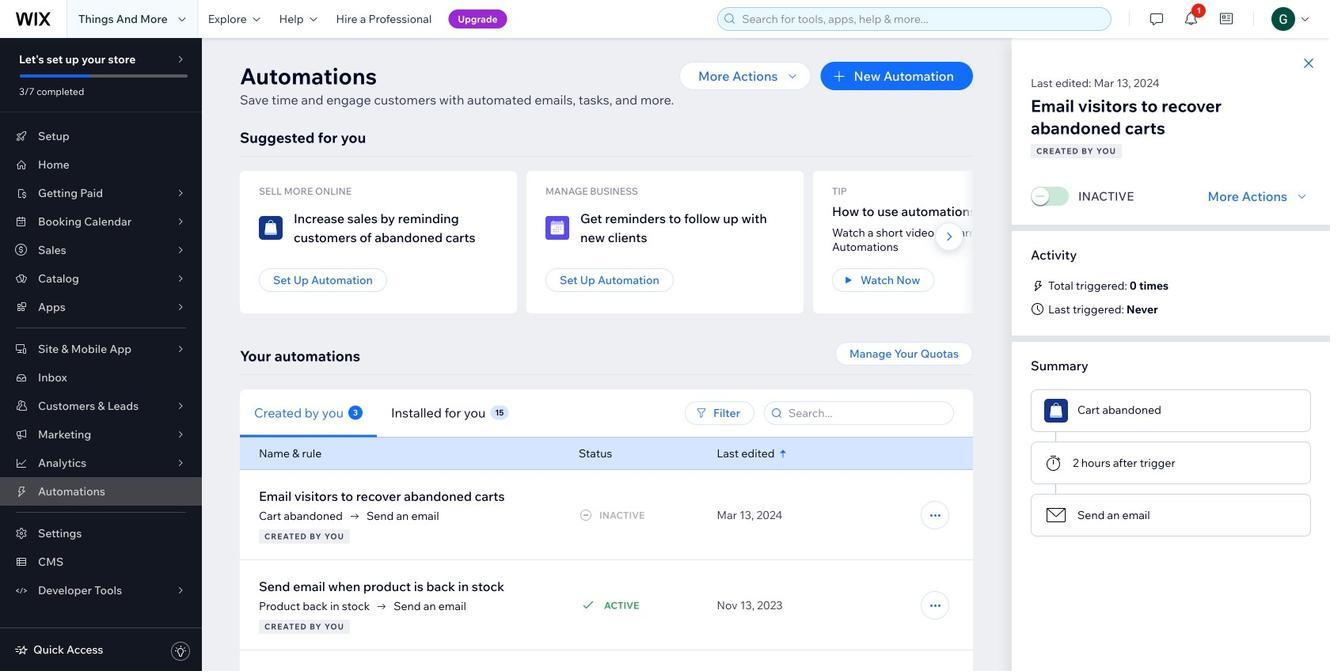 Task type: locate. For each thing, give the bounding box(es) containing it.
0 horizontal spatial category image
[[546, 216, 570, 240]]

tab list
[[240, 389, 615, 438]]

1 vertical spatial category image
[[1045, 504, 1069, 528]]

1 vertical spatial category image
[[1045, 399, 1069, 423]]

0 vertical spatial category image
[[546, 216, 570, 240]]

category image
[[259, 216, 283, 240], [1045, 504, 1069, 528]]

1 horizontal spatial category image
[[1045, 504, 1069, 528]]

list
[[240, 171, 1331, 314]]

0 horizontal spatial category image
[[259, 216, 283, 240]]

category image
[[546, 216, 570, 240], [1045, 399, 1069, 423]]



Task type: vqa. For each thing, say whether or not it's contained in the screenshot.
Analytics
no



Task type: describe. For each thing, give the bounding box(es) containing it.
Search... field
[[784, 402, 949, 425]]

Search for tools, apps, help & more... field
[[738, 8, 1107, 30]]

1 horizontal spatial category image
[[1045, 399, 1069, 423]]

0 vertical spatial category image
[[259, 216, 283, 240]]

sidebar element
[[0, 38, 202, 672]]



